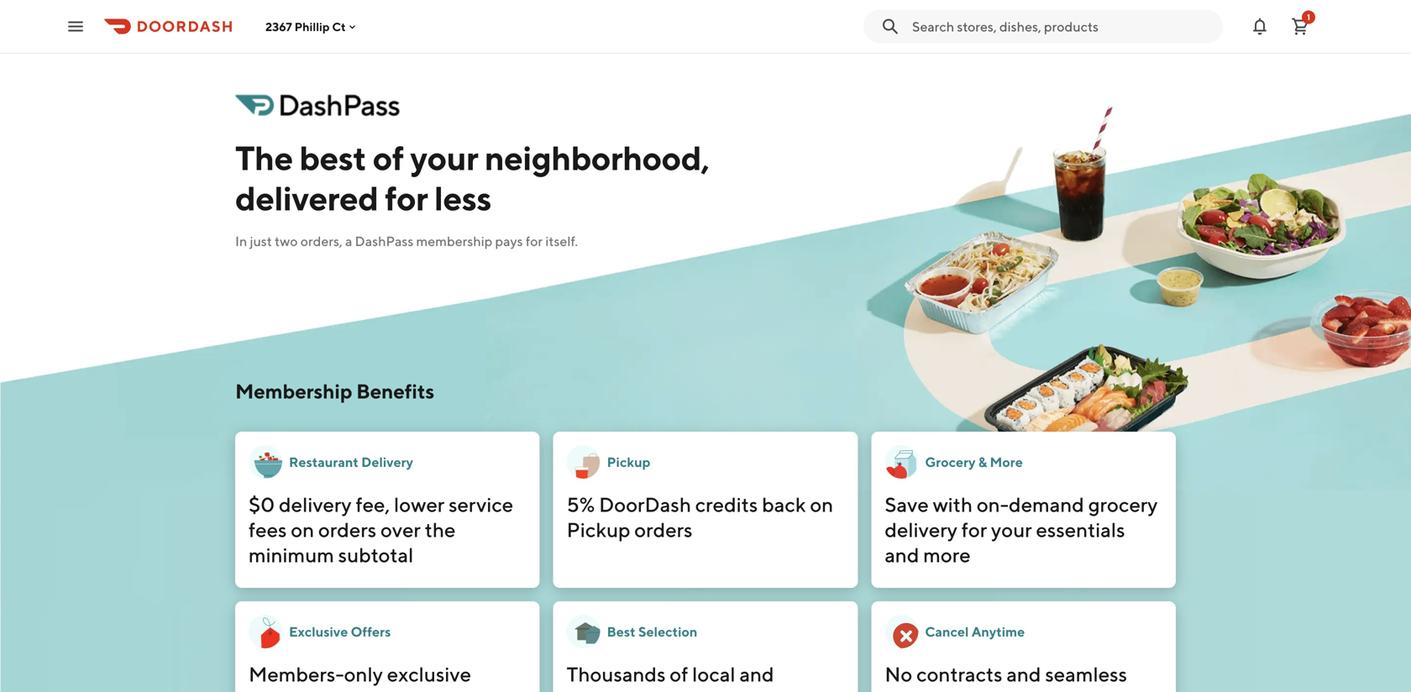 Task type: vqa. For each thing, say whether or not it's contained in the screenshot.
Los in the left top of the page
no



Task type: locate. For each thing, give the bounding box(es) containing it.
save with on-demand grocery delivery for your essentials and more
[[885, 493, 1158, 567]]

and
[[885, 543, 920, 567], [740, 663, 774, 686], [1007, 663, 1041, 686], [305, 688, 340, 692]]

neighborhood,
[[485, 138, 710, 178]]

for inside save with on-demand grocery delivery for your essentials and more
[[962, 518, 987, 542]]

0 vertical spatial on
[[810, 493, 834, 517]]

of up 'favorites' at the bottom
[[670, 663, 688, 686]]

1 vertical spatial on
[[291, 518, 314, 542]]

2 horizontal spatial for
[[962, 518, 987, 542]]

and up in
[[740, 663, 774, 686]]

on
[[810, 493, 834, 517], [291, 518, 314, 542]]

delivery down save
[[885, 518, 958, 542]]

1 vertical spatial delivery
[[885, 518, 958, 542]]

1 horizontal spatial orders
[[635, 518, 693, 542]]

your down on-
[[991, 518, 1032, 542]]

1 vertical spatial of
[[670, 663, 688, 686]]

the
[[235, 138, 293, 178]]

2 orders from the left
[[635, 518, 693, 542]]

demand
[[1009, 493, 1085, 517]]

national
[[567, 688, 641, 692]]

and inside save with on-demand grocery delivery for your essentials and more
[[885, 543, 920, 567]]

0 horizontal spatial your
[[410, 138, 478, 178]]

and down members-
[[305, 688, 340, 692]]

and inside thousands of local and national favorites in you
[[740, 663, 774, 686]]

0 horizontal spatial delivery
[[279, 493, 352, 517]]

orders inside 5% doordash credits back on pickup orders
[[635, 518, 693, 542]]

pickup
[[607, 454, 651, 470], [567, 518, 631, 542]]

lower
[[394, 493, 445, 517]]

0 horizontal spatial on
[[291, 518, 314, 542]]

dashpass
[[355, 233, 414, 249]]

your up less
[[410, 138, 478, 178]]

0 vertical spatial for
[[385, 178, 428, 218]]

orders down "doordash"
[[635, 518, 693, 542]]

0 vertical spatial of
[[373, 138, 404, 178]]

1 horizontal spatial of
[[670, 663, 688, 686]]

exclusive
[[289, 624, 348, 640]]

more
[[924, 543, 971, 567]]

just
[[250, 233, 272, 249]]

thousands of local and national favorites in you
[[567, 663, 790, 692]]

essentials
[[1036, 518, 1125, 542]]

0 vertical spatial your
[[410, 138, 478, 178]]

members-only exclusive offers and items
[[249, 663, 471, 692]]

on-
[[977, 493, 1009, 517]]

1 horizontal spatial your
[[991, 518, 1032, 542]]

more
[[990, 454, 1023, 470]]

pays
[[495, 233, 523, 249]]

in just two orders, a dashpass membership pays for itself.
[[235, 233, 578, 249]]

2 vertical spatial for
[[962, 518, 987, 542]]

1 horizontal spatial delivery
[[885, 518, 958, 542]]

pickup down 5%
[[567, 518, 631, 542]]

on inside $0 delivery fee, lower service fees on orders over the minimum subtotal
[[291, 518, 314, 542]]

your inside save with on-demand grocery delivery for your essentials and more
[[991, 518, 1032, 542]]

with
[[933, 493, 973, 517]]

of
[[373, 138, 404, 178], [670, 663, 688, 686]]

credits
[[696, 493, 758, 517]]

1 vertical spatial for
[[526, 233, 543, 249]]

notification bell image
[[1250, 16, 1270, 37]]

0 horizontal spatial of
[[373, 138, 404, 178]]

for
[[385, 178, 428, 218], [526, 233, 543, 249], [962, 518, 987, 542]]

and left more
[[885, 543, 920, 567]]

1 vertical spatial pickup
[[567, 518, 631, 542]]

two
[[275, 233, 298, 249]]

in
[[728, 688, 745, 692]]

for down on-
[[962, 518, 987, 542]]

ct
[[332, 20, 346, 33]]

for right 'pays'
[[526, 233, 543, 249]]

no
[[885, 663, 913, 686]]

restaurant delivery
[[289, 454, 413, 470]]

and up process
[[1007, 663, 1041, 686]]

your inside the best of your neighborhood, delivered for less
[[410, 138, 478, 178]]

for inside the best of your neighborhood, delivered for less
[[385, 178, 428, 218]]

pickup up "doordash"
[[607, 454, 651, 470]]

1 horizontal spatial on
[[810, 493, 834, 517]]

local
[[692, 663, 736, 686]]

1 orders from the left
[[318, 518, 377, 542]]

of right best
[[373, 138, 404, 178]]

offers
[[249, 688, 301, 692]]

cancel
[[925, 624, 969, 640]]

$0
[[249, 493, 275, 517]]

delivery
[[279, 493, 352, 517], [885, 518, 958, 542]]

on up minimum
[[291, 518, 314, 542]]

restaurant
[[289, 454, 359, 470]]

fee,
[[356, 493, 390, 517]]

contracts
[[917, 663, 1003, 686]]

selection
[[639, 624, 698, 640]]

phillip
[[295, 20, 330, 33]]

your
[[410, 138, 478, 178], [991, 518, 1032, 542]]

0 horizontal spatial for
[[385, 178, 428, 218]]

0 horizontal spatial orders
[[318, 518, 377, 542]]

orders down fee,
[[318, 518, 377, 542]]

a
[[345, 233, 352, 249]]

doordash
[[599, 493, 691, 517]]

orders
[[318, 518, 377, 542], [635, 518, 693, 542]]

items
[[344, 688, 394, 692]]

and inside no contracts and seamless cancellation process
[[1007, 663, 1041, 686]]

on right back
[[810, 493, 834, 517]]

delivery inside save with on-demand grocery delivery for your essentials and more
[[885, 518, 958, 542]]

back
[[762, 493, 806, 517]]

2367 phillip ct button
[[266, 20, 359, 33]]

membership
[[235, 379, 352, 403]]

favorites
[[645, 688, 724, 692]]

0 vertical spatial delivery
[[279, 493, 352, 517]]

grocery & more
[[925, 454, 1023, 470]]

1 horizontal spatial for
[[526, 233, 543, 249]]

delivery down restaurant
[[279, 493, 352, 517]]

1 vertical spatial your
[[991, 518, 1032, 542]]

for up 'in just two orders, a dashpass membership pays for itself.'
[[385, 178, 428, 218]]



Task type: describe. For each thing, give the bounding box(es) containing it.
delivered
[[235, 178, 379, 218]]

anytime
[[972, 624, 1025, 640]]

thousands
[[567, 663, 666, 686]]

benefits
[[356, 379, 434, 403]]

best
[[607, 624, 636, 640]]

delivery
[[361, 454, 413, 470]]

itself.
[[546, 233, 578, 249]]

less
[[434, 178, 491, 218]]

$0 delivery fee, lower service fees on orders over the minimum subtotal
[[249, 493, 514, 567]]

process
[[1001, 688, 1071, 692]]

Store search: begin typing to search for stores available on DoorDash text field
[[912, 17, 1213, 36]]

fees
[[249, 518, 287, 542]]

orders inside $0 delivery fee, lower service fees on orders over the minimum subtotal
[[318, 518, 377, 542]]

2367
[[266, 20, 292, 33]]

5%
[[567, 493, 595, 517]]

best selection
[[607, 624, 698, 640]]

no contracts and seamless cancellation process
[[885, 663, 1128, 692]]

2 items, open order cart image
[[1291, 16, 1311, 37]]

the
[[425, 518, 456, 542]]

pickup inside 5% doordash credits back on pickup orders
[[567, 518, 631, 542]]

1 button
[[1284, 10, 1317, 43]]

subtotal
[[338, 543, 414, 567]]

only
[[344, 663, 383, 686]]

1
[[1307, 12, 1311, 22]]

offers
[[351, 624, 391, 640]]

delivery inside $0 delivery fee, lower service fees on orders over the minimum subtotal
[[279, 493, 352, 517]]

&
[[979, 454, 987, 470]]

for for save
[[962, 518, 987, 542]]

members-
[[249, 663, 344, 686]]

exclusive
[[387, 663, 471, 686]]

membership benefits
[[235, 379, 434, 403]]

save
[[885, 493, 929, 517]]

and inside "members-only exclusive offers and items"
[[305, 688, 340, 692]]

best
[[299, 138, 366, 178]]

orders,
[[301, 233, 343, 249]]

for for the
[[385, 178, 428, 218]]

grocery
[[1089, 493, 1158, 517]]

open menu image
[[66, 16, 86, 37]]

on inside 5% doordash credits back on pickup orders
[[810, 493, 834, 517]]

5% doordash credits back on pickup orders
[[567, 493, 834, 542]]

seamless
[[1046, 663, 1128, 686]]

2367 phillip ct
[[266, 20, 346, 33]]

of inside thousands of local and national favorites in you
[[670, 663, 688, 686]]

cancellation
[[885, 688, 997, 692]]

membership
[[416, 233, 493, 249]]

cancel anytime
[[925, 624, 1025, 640]]

in
[[235, 233, 247, 249]]

0 vertical spatial pickup
[[607, 454, 651, 470]]

minimum
[[249, 543, 334, 567]]

service
[[449, 493, 514, 517]]

of inside the best of your neighborhood, delivered for less
[[373, 138, 404, 178]]

grocery
[[925, 454, 976, 470]]

over
[[381, 518, 421, 542]]

exclusive offers
[[289, 624, 391, 640]]

the best of your neighborhood, delivered for less
[[235, 138, 710, 218]]



